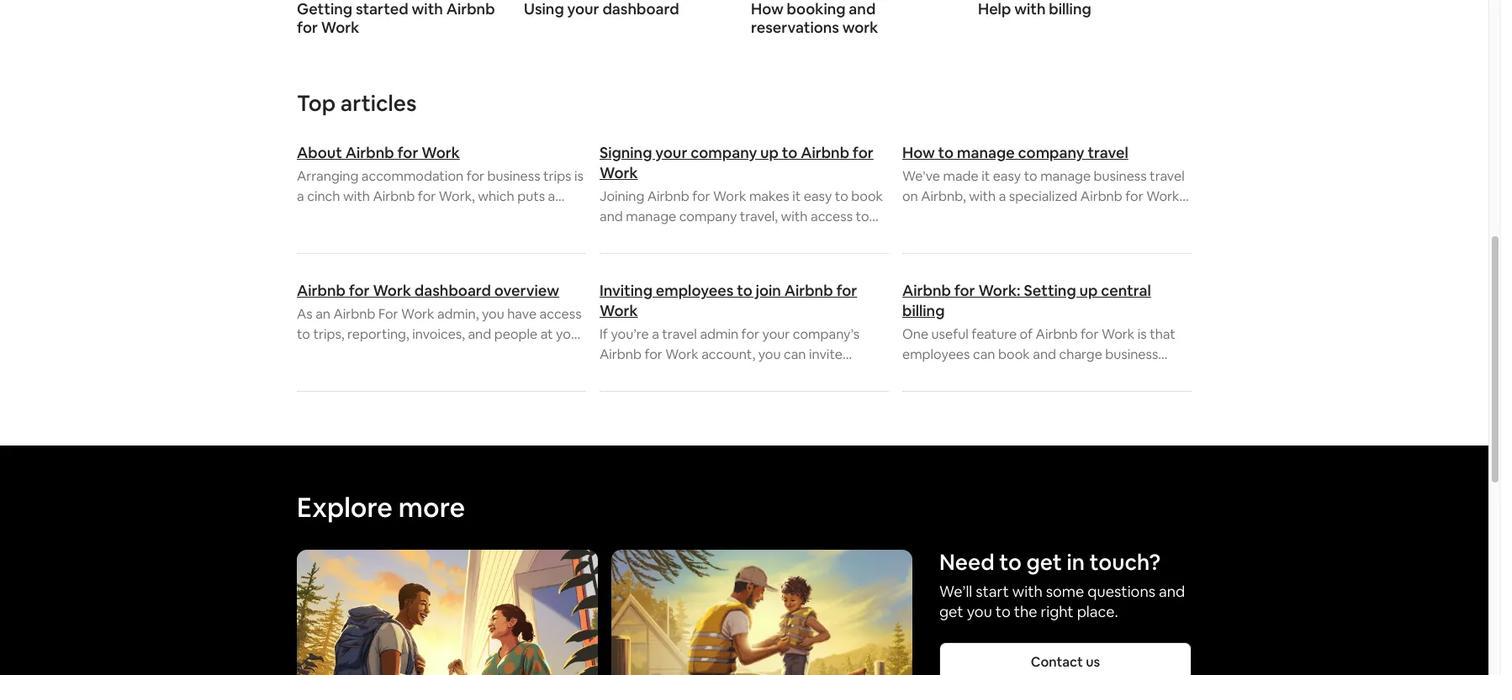 Task type: describe. For each thing, give the bounding box(es) containing it.
airbnb,
[[921, 188, 966, 205]]

from
[[1096, 208, 1126, 225]]

that inside how to manage company travel we've made it easy to manage business travel on airbnb, with a specialized airbnb for work dashboard that you can access from your personal …
[[972, 208, 998, 225]]

airbnb for work dashboard overview as an airbnb for work admin, you have access to trips, reporting, invoices, and people at your place of employment. simply go to your profil…
[[297, 281, 585, 363]]

easy inside signing your company up to airbnb for work joining airbnb for work makes it easy to book and manage company travel, with access to listings around the world for short or extended busi…
[[804, 188, 832, 205]]

getting started with airbnb for work
[[297, 0, 495, 37]]

of inside the airbnb for work: setting up central billing one useful feature of airbnb for work is that employees can book and charge business travel to a company credit card. this takes the hassle …
[[1020, 325, 1033, 343]]

up inside the airbnb for work: setting up central billing one useful feature of airbnb for work is that employees can book and charge business travel to a company credit card. this takes the hassle …
[[1079, 281, 1098, 300]]

is inside about airbnb for work arranging accommodation for business trips is a cinch with airbnb for work, which puts a worldwide selection of homes and boutique hotels al…
[[574, 167, 584, 185]]

for inside how to manage company travel we've made it easy to manage business travel on airbnb, with a specialized airbnb for work dashboard that you can access from your personal …
[[1125, 188, 1143, 205]]

and inside need to get in touch? we'll start with some questions and get you to the right place.
[[1159, 582, 1185, 601]]

or
[[811, 228, 824, 246]]

travel inside inviting employees to join airbnb for work if you're a travel admin for your company's airbnb for work account, you can invite colleagues to join by creating an invite page for your c…
[[662, 325, 697, 343]]

airbnb inside how to manage company travel we've made it easy to manage business travel on airbnb, with a specialized airbnb for work dashboard that you can access from your personal …
[[1080, 188, 1122, 205]]

1 vertical spatial invite
[[800, 366, 834, 383]]

travel inside the airbnb for work: setting up central billing one useful feature of airbnb for work is that employees can book and charge business travel to a company credit card. this takes the hassle …
[[902, 366, 937, 383]]

how to manage company travel we've made it easy to manage business travel on airbnb, with a specialized airbnb for work dashboard that you can access from your personal …
[[902, 143, 1185, 246]]

admin,
[[437, 305, 479, 323]]

getting started with airbnb for work link
[[297, 0, 510, 37]]

company inside the airbnb for work: setting up central billing one useful feature of airbnb for work is that employees can book and charge business travel to a company credit card. this takes the hassle …
[[967, 366, 1025, 383]]

signing
[[600, 143, 652, 162]]

colleagues
[[600, 366, 666, 383]]

of inside "airbnb for work dashboard overview as an airbnb for work admin, you have access to trips, reporting, invoices, and people at your place of employment. simply go to your profil…"
[[333, 346, 346, 363]]

work:
[[978, 281, 1021, 300]]

c…
[[651, 386, 668, 404]]

company inside how to manage company travel we've made it easy to manage business travel on airbnb, with a specialized airbnb for work dashboard that you can access from your personal …
[[1018, 143, 1084, 162]]

work inside the airbnb for work: setting up central billing one useful feature of airbnb for work is that employees can book and charge business travel to a company credit card. this takes the hassle …
[[1102, 325, 1135, 343]]

account,
[[701, 346, 755, 363]]

page
[[837, 366, 868, 383]]

can inside inviting employees to join airbnb for work if you're a travel admin for your company's airbnb for work account, you can invite colleagues to join by creating an invite page for your c…
[[784, 346, 806, 363]]

reporting,
[[347, 325, 409, 343]]

how to manage company travel link
[[902, 143, 1192, 163]]

more
[[398, 490, 465, 525]]

… inside how to manage company travel we've made it easy to manage business travel on airbnb, with a specialized airbnb for work dashboard that you can access from your personal …
[[959, 228, 968, 246]]

on
[[902, 188, 918, 205]]

company up "makes"
[[691, 143, 757, 162]]

feature
[[972, 325, 1017, 343]]

central
[[1101, 281, 1151, 300]]

about airbnb for work arranging accommodation for business trips is a cinch with airbnb for work, which puts a worldwide selection of homes and boutique hotels al…
[[297, 143, 584, 246]]

for
[[378, 305, 398, 323]]

travel,
[[740, 208, 778, 225]]

card.
[[1067, 366, 1098, 383]]

signing your company up to airbnb for work joining airbnb for work makes it easy to book and manage company travel, with access to listings around the world for short or extended busi…
[[600, 143, 887, 266]]

up inside signing your company up to airbnb for work joining airbnb for work makes it easy to book and manage company travel, with access to listings around the world for short or extended busi…
[[760, 143, 779, 162]]

with inside getting started with airbnb for work
[[412, 0, 443, 19]]

hotels
[[297, 228, 335, 246]]

your up profil…
[[556, 325, 584, 343]]

if
[[600, 325, 608, 343]]

we've
[[902, 167, 940, 185]]

contact us
[[1031, 653, 1100, 671]]

a left cinch
[[297, 188, 304, 205]]

manage inside signing your company up to airbnb for work joining airbnb for work makes it easy to book and manage company travel, with access to listings around the world for short or extended busi…
[[626, 208, 676, 225]]

dashboard inside "airbnb for work dashboard overview as an airbnb for work admin, you have access to trips, reporting, invoices, and people at your place of employment. simply go to your profil…"
[[414, 281, 491, 300]]

for inside getting started with airbnb for work
[[297, 18, 318, 37]]

easy inside how to manage company travel we've made it easy to manage business travel on airbnb, with a specialized airbnb for work dashboard that you can access from your personal …
[[993, 167, 1021, 185]]

joining
[[600, 188, 644, 205]]

one
[[902, 325, 928, 343]]

and inside the airbnb for work: setting up central billing one useful feature of airbnb for work is that employees can book and charge business travel to a company credit card. this takes the hassle …
[[1033, 346, 1056, 363]]

you inside "airbnb for work dashboard overview as an airbnb for work admin, you have access to trips, reporting, invoices, and people at your place of employment. simply go to your profil…"
[[482, 305, 504, 323]]

simply
[[435, 346, 475, 363]]

some
[[1046, 582, 1084, 601]]

as
[[297, 305, 313, 323]]

book inside signing your company up to airbnb for work joining airbnb for work makes it easy to book and manage company travel, with access to listings around the world for short or extended busi…
[[851, 188, 883, 205]]

a inside the airbnb for work: setting up central billing one useful feature of airbnb for work is that employees can book and charge business travel to a company credit card. this takes the hassle …
[[957, 366, 964, 383]]

your down colleagues
[[621, 386, 648, 404]]

go
[[478, 346, 495, 363]]

a right puts
[[548, 188, 555, 205]]

you're
[[611, 325, 649, 343]]

you inside inviting employees to join airbnb for work if you're a travel admin for your company's airbnb for work account, you can invite colleagues to join by creating an invite page for your c…
[[758, 346, 781, 363]]

selection
[[365, 208, 421, 225]]

questions
[[1088, 582, 1156, 601]]

takes
[[1129, 366, 1163, 383]]

charge
[[1059, 346, 1102, 363]]

with inside about airbnb for work arranging accommodation for business trips is a cinch with airbnb for work, which puts a worldwide selection of homes and boutique hotels al…
[[343, 188, 370, 205]]

how booking and reservations work link
[[751, 0, 965, 37]]

inviting
[[600, 281, 653, 300]]

how for how to manage company travel we've made it easy to manage business travel on airbnb, with a specialized airbnb for work dashboard that you can access from your personal …
[[902, 143, 935, 162]]

you inside how to manage company travel we've made it easy to manage business travel on airbnb, with a specialized airbnb for work dashboard that you can access from your personal …
[[1000, 208, 1023, 225]]

need to get in touch? we'll start with some questions and get you to the right place.
[[939, 548, 1185, 621]]

the inside signing your company up to airbnb for work joining airbnb for work makes it easy to book and manage company travel, with access to listings around the world for short or extended busi…
[[692, 228, 713, 246]]

puts
[[517, 188, 545, 205]]

this
[[1101, 366, 1126, 383]]

about
[[297, 143, 342, 162]]

worldwide
[[297, 208, 362, 225]]

short
[[775, 228, 808, 246]]

people
[[494, 325, 538, 343]]

top articles
[[297, 89, 417, 118]]

boutique
[[511, 208, 567, 225]]

reservations
[[751, 18, 839, 37]]

work inside getting started with airbnb for work
[[321, 18, 359, 37]]

contact
[[1031, 653, 1083, 671]]

around
[[645, 228, 689, 246]]

billing
[[902, 301, 945, 320]]

trips,
[[313, 325, 344, 343]]

useful
[[931, 325, 969, 343]]

top
[[297, 89, 336, 118]]

arranging
[[297, 167, 358, 185]]

we'll
[[939, 582, 972, 601]]

credit
[[1027, 366, 1064, 383]]

extended
[[827, 228, 887, 246]]

you inside need to get in touch? we'll start with some questions and get you to the right place.
[[967, 602, 992, 621]]

admin
[[700, 325, 738, 343]]

and inside about airbnb for work arranging accommodation for business trips is a cinch with airbnb for work, which puts a worldwide selection of homes and boutique hotels al…
[[484, 208, 508, 225]]

inviting employees to join airbnb for work link
[[600, 281, 889, 321]]

contact us link
[[939, 642, 1192, 675]]

listings
[[600, 228, 642, 246]]

getting
[[297, 0, 352, 19]]

can inside the airbnb for work: setting up central billing one useful feature of airbnb for work is that employees can book and charge business travel to a company credit card. this takes the hassle …
[[973, 346, 995, 363]]



Task type: locate. For each thing, give the bounding box(es) containing it.
the left world
[[692, 228, 713, 246]]

book up the "extended"
[[851, 188, 883, 205]]

dashboard inside how to manage company travel we've made it easy to manage business travel on airbnb, with a specialized airbnb for work dashboard that you can access from your personal …
[[902, 208, 969, 225]]

trips
[[543, 167, 571, 185]]

right
[[1041, 602, 1074, 621]]

creating
[[728, 366, 779, 383]]

with right started
[[412, 0, 443, 19]]

1 horizontal spatial employees
[[902, 346, 970, 363]]

1 horizontal spatial join
[[756, 281, 781, 300]]

1 horizontal spatial access
[[811, 208, 853, 225]]

2 horizontal spatial access
[[1051, 208, 1093, 225]]

0 horizontal spatial book
[[851, 188, 883, 205]]

is right trips
[[574, 167, 584, 185]]

homes
[[440, 208, 482, 225]]

airbnb for work: setting up central billing one useful feature of airbnb for work is that employees can book and charge business travel to a company credit card. this takes the hassle …
[[902, 281, 1186, 404]]

started
[[356, 0, 408, 19]]

an inside "airbnb for work dashboard overview as an airbnb for work admin, you have access to trips, reporting, invoices, and people at your place of employment. simply go to your profil…"
[[316, 305, 330, 323]]

can inside how to manage company travel we've made it easy to manage business travel on airbnb, with a specialized airbnb for work dashboard that you can access from your personal …
[[1026, 208, 1048, 225]]

it inside how to manage company travel we've made it easy to manage business travel on airbnb, with a specialized airbnb for work dashboard that you can access from your personal …
[[982, 167, 990, 185]]

business inside about airbnb for work arranging accommodation for business trips is a cinch with airbnb for work, which puts a worldwide selection of homes and boutique hotels al…
[[487, 167, 540, 185]]

a down useful
[[957, 366, 964, 383]]

that
[[972, 208, 998, 225], [1150, 325, 1175, 343]]

an
[[316, 305, 330, 323], [782, 366, 797, 383]]

access inside how to manage company travel we've made it easy to manage business travel on airbnb, with a specialized airbnb for work dashboard that you can access from your personal …
[[1051, 208, 1093, 225]]

with right cinch
[[343, 188, 370, 205]]

manage up made on the top right of page
[[957, 143, 1015, 162]]

1 vertical spatial dashboard
[[414, 281, 491, 300]]

1 vertical spatial …
[[943, 386, 953, 404]]

0 vertical spatial easy
[[993, 167, 1021, 185]]

of
[[424, 208, 437, 225], [1020, 325, 1033, 343], [333, 346, 346, 363]]

company down feature
[[967, 366, 1025, 383]]

0 horizontal spatial up
[[760, 143, 779, 162]]

in
[[1067, 548, 1085, 577]]

2 vertical spatial the
[[1014, 602, 1037, 621]]

easy up or on the right top of the page
[[804, 188, 832, 205]]

it inside signing your company up to airbnb for work joining airbnb for work makes it easy to book and manage company travel, with access to listings around the world for short or extended busi…
[[792, 188, 801, 205]]

of down trips,
[[333, 346, 346, 363]]

0 horizontal spatial can
[[784, 346, 806, 363]]

business inside the airbnb for work: setting up central billing one useful feature of airbnb for work is that employees can book and charge business travel to a company credit card. this takes the hassle …
[[1105, 346, 1158, 363]]

the inside the airbnb for work: setting up central billing one useful feature of airbnb for work is that employees can book and charge business travel to a company credit card. this takes the hassle …
[[1165, 366, 1186, 383]]

airbnb inside getting started with airbnb for work
[[446, 0, 495, 19]]

up up "makes"
[[760, 143, 779, 162]]

0 vertical spatial employees
[[656, 281, 734, 300]]

1 vertical spatial get
[[939, 602, 963, 621]]

an inside inviting employees to join airbnb for work if you're a travel admin for your company's airbnb for work account, you can invite colleagues to join by creating an invite page for your c…
[[782, 366, 797, 383]]

1 vertical spatial it
[[792, 188, 801, 205]]

it right made on the top right of page
[[982, 167, 990, 185]]

hassle
[[902, 386, 940, 404]]

0 vertical spatial of
[[424, 208, 437, 225]]

dashboard up the personal
[[902, 208, 969, 225]]

0 horizontal spatial access
[[540, 305, 582, 323]]

with up short
[[781, 208, 808, 225]]

made
[[943, 167, 979, 185]]

join left by
[[685, 366, 707, 383]]

is up takes
[[1138, 325, 1147, 343]]

how left booking
[[751, 0, 784, 19]]

0 horizontal spatial an
[[316, 305, 330, 323]]

access up or on the right top of the page
[[811, 208, 853, 225]]

specialized
[[1009, 188, 1078, 205]]

booking
[[787, 0, 846, 19]]

1 horizontal spatial an
[[782, 366, 797, 383]]

how booking and reservations work
[[751, 0, 878, 37]]

of inside about airbnb for work arranging accommodation for business trips is a cinch with airbnb for work, which puts a worldwide selection of homes and boutique hotels al…
[[424, 208, 437, 225]]

business up puts
[[487, 167, 540, 185]]

invite down company's
[[809, 346, 843, 363]]

0 vertical spatial join
[[756, 281, 781, 300]]

airbnb
[[446, 0, 495, 19], [345, 143, 394, 162], [801, 143, 849, 162], [373, 188, 415, 205], [647, 188, 689, 205], [1080, 188, 1122, 205], [297, 281, 346, 300], [784, 281, 833, 300], [902, 281, 951, 300], [333, 305, 375, 323], [1036, 325, 1078, 343], [600, 346, 642, 363]]

is inside the airbnb for work: setting up central billing one useful feature of airbnb for work is that employees can book and charge business travel to a company credit card. this takes the hassle …
[[1138, 325, 1147, 343]]

1 vertical spatial up
[[1079, 281, 1098, 300]]

get left in
[[1026, 548, 1062, 577]]

1 vertical spatial how
[[902, 143, 935, 162]]

2 vertical spatial of
[[333, 346, 346, 363]]

1 vertical spatial book
[[998, 346, 1030, 363]]

1 vertical spatial easy
[[804, 188, 832, 205]]

us
[[1086, 653, 1100, 671]]

0 horizontal spatial it
[[792, 188, 801, 205]]

overview
[[494, 281, 559, 300]]

1 horizontal spatial is
[[1138, 325, 1147, 343]]

you down 'specialized' at the right of the page
[[1000, 208, 1023, 225]]

touch?
[[1089, 548, 1161, 577]]

at
[[540, 325, 553, 343]]

0 horizontal spatial easy
[[804, 188, 832, 205]]

2 horizontal spatial the
[[1165, 366, 1186, 383]]

and inside signing your company up to airbnb for work joining airbnb for work makes it easy to book and manage company travel, with access to listings around the world for short or extended busi…
[[600, 208, 623, 225]]

how inside how to manage company travel we've made it easy to manage business travel on airbnb, with a specialized airbnb for work dashboard that you can access from your personal …
[[902, 143, 935, 162]]

your inside signing your company up to airbnb for work joining airbnb for work makes it easy to book and manage company travel, with access to listings around the world for short or extended busi…
[[655, 143, 687, 162]]

the left right
[[1014, 602, 1037, 621]]

al…
[[338, 228, 357, 246]]

with inside need to get in touch? we'll start with some questions and get you to the right place.
[[1012, 582, 1043, 601]]

can down 'specialized' at the right of the page
[[1026, 208, 1048, 225]]

employees up admin
[[656, 281, 734, 300]]

1 horizontal spatial get
[[1026, 548, 1062, 577]]

employees inside the airbnb for work: setting up central billing one useful feature of airbnb for work is that employees can book and charge business travel to a company credit card. this takes the hassle …
[[902, 346, 970, 363]]

your down inviting employees to join airbnb for work link at top
[[762, 325, 790, 343]]

business up the from
[[1094, 167, 1147, 185]]

1 horizontal spatial the
[[1014, 602, 1037, 621]]

dashboard up admin,
[[414, 281, 491, 300]]

an right as
[[316, 305, 330, 323]]

work inside about airbnb for work arranging accommodation for business trips is a cinch with airbnb for work, which puts a worldwide selection of homes and boutique hotels al…
[[421, 143, 460, 162]]

business up takes
[[1105, 346, 1158, 363]]

place.
[[1077, 602, 1118, 621]]

airbnb for work: setting up central billing link
[[902, 281, 1192, 321]]

1 horizontal spatial of
[[424, 208, 437, 225]]

and up credit
[[1033, 346, 1056, 363]]

0 vertical spatial up
[[760, 143, 779, 162]]

invoices,
[[412, 325, 465, 343]]

0 horizontal spatial is
[[574, 167, 584, 185]]

…
[[959, 228, 968, 246], [943, 386, 953, 404]]

1 horizontal spatial manage
[[957, 143, 1015, 162]]

you up creating on the bottom
[[758, 346, 781, 363]]

0 vertical spatial invite
[[809, 346, 843, 363]]

personal
[[902, 228, 956, 246]]

2 horizontal spatial manage
[[1040, 167, 1091, 185]]

company
[[691, 143, 757, 162], [1018, 143, 1084, 162], [679, 208, 737, 225], [967, 366, 1025, 383]]

0 vertical spatial manage
[[957, 143, 1015, 162]]

an right creating on the bottom
[[782, 366, 797, 383]]

join
[[756, 281, 781, 300], [685, 366, 707, 383]]

1 horizontal spatial …
[[959, 228, 968, 246]]

1 vertical spatial the
[[1165, 366, 1186, 383]]

and right booking
[[849, 0, 876, 19]]

with down made on the top right of page
[[969, 188, 996, 205]]

1 horizontal spatial easy
[[993, 167, 1021, 185]]

business
[[487, 167, 540, 185], [1094, 167, 1147, 185], [1105, 346, 1158, 363]]

which
[[478, 188, 514, 205]]

0 horizontal spatial dashboard
[[414, 281, 491, 300]]

book down feature
[[998, 346, 1030, 363]]

about airbnb for work link
[[297, 143, 586, 163]]

profil…
[[545, 346, 585, 363]]

and right questions
[[1159, 582, 1185, 601]]

1 horizontal spatial how
[[902, 143, 935, 162]]

the
[[692, 228, 713, 246], [1165, 366, 1186, 383], [1014, 602, 1037, 621]]

you left have
[[482, 305, 504, 323]]

and down which
[[484, 208, 508, 225]]

join down short
[[756, 281, 781, 300]]

invite left page on the right bottom of the page
[[800, 366, 834, 383]]

work
[[321, 18, 359, 37], [421, 143, 460, 162], [600, 163, 638, 182], [713, 188, 746, 205], [1146, 188, 1179, 205], [373, 281, 411, 300], [600, 301, 638, 320], [401, 305, 434, 323], [1102, 325, 1135, 343], [665, 346, 699, 363]]

1 horizontal spatial that
[[1150, 325, 1175, 343]]

a inside inviting employees to join airbnb for work if you're a travel admin for your company's airbnb for work account, you can invite colleagues to join by creating an invite page for your c…
[[652, 325, 659, 343]]

and up "listings"
[[600, 208, 623, 225]]

of right feature
[[1020, 325, 1033, 343]]

1 horizontal spatial book
[[998, 346, 1030, 363]]

how for how booking and reservations work
[[751, 0, 784, 19]]

1 vertical spatial manage
[[1040, 167, 1091, 185]]

company up world
[[679, 208, 737, 225]]

work inside how to manage company travel we've made it easy to manage business travel on airbnb, with a specialized airbnb for work dashboard that you can access from your personal …
[[1146, 188, 1179, 205]]

access
[[811, 208, 853, 225], [1051, 208, 1093, 225], [540, 305, 582, 323]]

manage down how to manage company travel link
[[1040, 167, 1091, 185]]

company up 'specialized' at the right of the page
[[1018, 143, 1084, 162]]

0 vertical spatial that
[[972, 208, 998, 225]]

2 horizontal spatial of
[[1020, 325, 1033, 343]]

work
[[842, 18, 878, 37]]

with inside how to manage company travel we've made it easy to manage business travel on airbnb, with a specialized airbnb for work dashboard that you can access from your personal …
[[969, 188, 996, 205]]

access down 'specialized' at the right of the page
[[1051, 208, 1093, 225]]

1 horizontal spatial dashboard
[[902, 208, 969, 225]]

of left homes
[[424, 208, 437, 225]]

cinch
[[307, 188, 340, 205]]

a left 'specialized' at the right of the page
[[999, 188, 1006, 205]]

it right "makes"
[[792, 188, 801, 205]]

to inside the airbnb for work: setting up central billing one useful feature of airbnb for work is that employees can book and charge business travel to a company credit card. this takes the hassle …
[[940, 366, 954, 383]]

1 vertical spatial employees
[[902, 346, 970, 363]]

0 horizontal spatial get
[[939, 602, 963, 621]]

accommodation
[[361, 167, 463, 185]]

can
[[1026, 208, 1048, 225], [784, 346, 806, 363], [973, 346, 995, 363]]

your down people
[[514, 346, 542, 363]]

1 vertical spatial an
[[782, 366, 797, 383]]

that inside the airbnb for work: setting up central billing one useful feature of airbnb for work is that employees can book and charge business travel to a company credit card. this takes the hassle …
[[1150, 325, 1175, 343]]

1 vertical spatial that
[[1150, 325, 1175, 343]]

access inside signing your company up to airbnb for work joining airbnb for work makes it easy to book and manage company travel, with access to listings around the world for short or extended busi…
[[811, 208, 853, 225]]

is
[[574, 167, 584, 185], [1138, 325, 1147, 343]]

that down made on the top right of page
[[972, 208, 998, 225]]

1 vertical spatial is
[[1138, 325, 1147, 343]]

0 vertical spatial get
[[1026, 548, 1062, 577]]

easy
[[993, 167, 1021, 185], [804, 188, 832, 205]]

your
[[655, 143, 687, 162], [1129, 208, 1157, 225], [556, 325, 584, 343], [762, 325, 790, 343], [514, 346, 542, 363], [621, 386, 648, 404]]

0 horizontal spatial of
[[333, 346, 346, 363]]

0 horizontal spatial …
[[943, 386, 953, 404]]

business inside how to manage company travel we've made it easy to manage business travel on airbnb, with a specialized airbnb for work dashboard that you can access from your personal …
[[1094, 167, 1147, 185]]

2 horizontal spatial can
[[1026, 208, 1048, 225]]

1 vertical spatial of
[[1020, 325, 1033, 343]]

articles
[[340, 89, 417, 118]]

0 vertical spatial book
[[851, 188, 883, 205]]

busi…
[[600, 248, 634, 266]]

easy up 'specialized' at the right of the page
[[993, 167, 1021, 185]]

for
[[297, 18, 318, 37], [397, 143, 418, 162], [853, 143, 874, 162], [466, 167, 484, 185], [418, 188, 436, 205], [692, 188, 710, 205], [1125, 188, 1143, 205], [754, 228, 772, 246], [349, 281, 370, 300], [836, 281, 857, 300], [954, 281, 975, 300], [741, 325, 759, 343], [1081, 325, 1099, 343], [645, 346, 663, 363], [600, 386, 618, 404]]

… right the personal
[[959, 228, 968, 246]]

0 vertical spatial the
[[692, 228, 713, 246]]

… right hassle
[[943, 386, 953, 404]]

0 vertical spatial how
[[751, 0, 784, 19]]

that up takes
[[1150, 325, 1175, 343]]

access up "at"
[[540, 305, 582, 323]]

the right takes
[[1165, 366, 1186, 383]]

and inside how booking and reservations work
[[849, 0, 876, 19]]

and up go
[[468, 325, 491, 343]]

company's
[[793, 325, 860, 343]]

dashboard
[[902, 208, 969, 225], [414, 281, 491, 300]]

0 vertical spatial is
[[574, 167, 584, 185]]

book inside the airbnb for work: setting up central billing one useful feature of airbnb for work is that employees can book and charge business travel to a company credit card. this takes the hassle …
[[998, 346, 1030, 363]]

get down the we'll
[[939, 602, 963, 621]]

start
[[976, 582, 1009, 601]]

for inside "airbnb for work dashboard overview as an airbnb for work admin, you have access to trips, reporting, invoices, and people at your place of employment. simply go to your profil…"
[[349, 281, 370, 300]]

inviting employees to join airbnb for work if you're a travel admin for your company's airbnb for work account, you can invite colleagues to join by creating an invite page for your c…
[[600, 281, 868, 404]]

a inside how to manage company travel we've made it easy to manage business travel on airbnb, with a specialized airbnb for work dashboard that you can access from your personal …
[[999, 188, 1006, 205]]

employees down useful
[[902, 346, 970, 363]]

… inside the airbnb for work: setting up central billing one useful feature of airbnb for work is that employees can book and charge business travel to a company credit card. this takes the hassle …
[[943, 386, 953, 404]]

0 horizontal spatial how
[[751, 0, 784, 19]]

employees inside inviting employees to join airbnb for work if you're a travel admin for your company's airbnb for work account, you can invite colleagues to join by creating an invite page for your c…
[[656, 281, 734, 300]]

a
[[297, 188, 304, 205], [548, 188, 555, 205], [999, 188, 1006, 205], [652, 325, 659, 343], [957, 366, 964, 383]]

your right signing
[[655, 143, 687, 162]]

employment.
[[349, 346, 432, 363]]

0 vertical spatial …
[[959, 228, 968, 246]]

0 vertical spatial dashboard
[[902, 208, 969, 225]]

makes
[[749, 188, 789, 205]]

your inside how to manage company travel we've made it easy to manage business travel on airbnb, with a specialized airbnb for work dashboard that you can access from your personal …
[[1129, 208, 1157, 225]]

you
[[1000, 208, 1023, 225], [482, 305, 504, 323], [758, 346, 781, 363], [967, 602, 992, 621]]

how inside how booking and reservations work
[[751, 0, 784, 19]]

can down feature
[[973, 346, 995, 363]]

airbnb for work dashboard overview link
[[297, 281, 586, 301]]

manage up around
[[626, 208, 676, 225]]

0 vertical spatial an
[[316, 305, 330, 323]]

with right start
[[1012, 582, 1043, 601]]

the inside need to get in touch? we'll start with some questions and get you to the right place.
[[1014, 602, 1037, 621]]

get
[[1026, 548, 1062, 577], [939, 602, 963, 621]]

setting
[[1024, 281, 1076, 300]]

1 horizontal spatial can
[[973, 346, 995, 363]]

explore
[[297, 490, 393, 525]]

0 horizontal spatial the
[[692, 228, 713, 246]]

you down start
[[967, 602, 992, 621]]

0 horizontal spatial that
[[972, 208, 998, 225]]

with
[[412, 0, 443, 19], [343, 188, 370, 205], [969, 188, 996, 205], [781, 208, 808, 225], [1012, 582, 1043, 601]]

0 horizontal spatial join
[[685, 366, 707, 383]]

and inside "airbnb for work dashboard overview as an airbnb for work admin, you have access to trips, reporting, invoices, and people at your place of employment. simply go to your profil…"
[[468, 325, 491, 343]]

can down company's
[[784, 346, 806, 363]]

world
[[716, 228, 751, 246]]

up left central
[[1079, 281, 1098, 300]]

1 horizontal spatial it
[[982, 167, 990, 185]]

0 horizontal spatial employees
[[656, 281, 734, 300]]

a right you're
[[652, 325, 659, 343]]

access inside "airbnb for work dashboard overview as an airbnb for work admin, you have access to trips, reporting, invoices, and people at your place of employment. simply go to your profil…"
[[540, 305, 582, 323]]

2 vertical spatial manage
[[626, 208, 676, 225]]

by
[[710, 366, 725, 383]]

1 horizontal spatial up
[[1079, 281, 1098, 300]]

work,
[[439, 188, 475, 205]]

book
[[851, 188, 883, 205], [998, 346, 1030, 363]]

place
[[297, 346, 330, 363]]

0 horizontal spatial manage
[[626, 208, 676, 225]]

with inside signing your company up to airbnb for work joining airbnb for work makes it easy to book and manage company travel, with access to listings around the world for short or extended busi…
[[781, 208, 808, 225]]

1 vertical spatial join
[[685, 366, 707, 383]]

your right the from
[[1129, 208, 1157, 225]]

0 vertical spatial it
[[982, 167, 990, 185]]

how up we've
[[902, 143, 935, 162]]



Task type: vqa. For each thing, say whether or not it's contained in the screenshot.
THE 2 dropdown button
no



